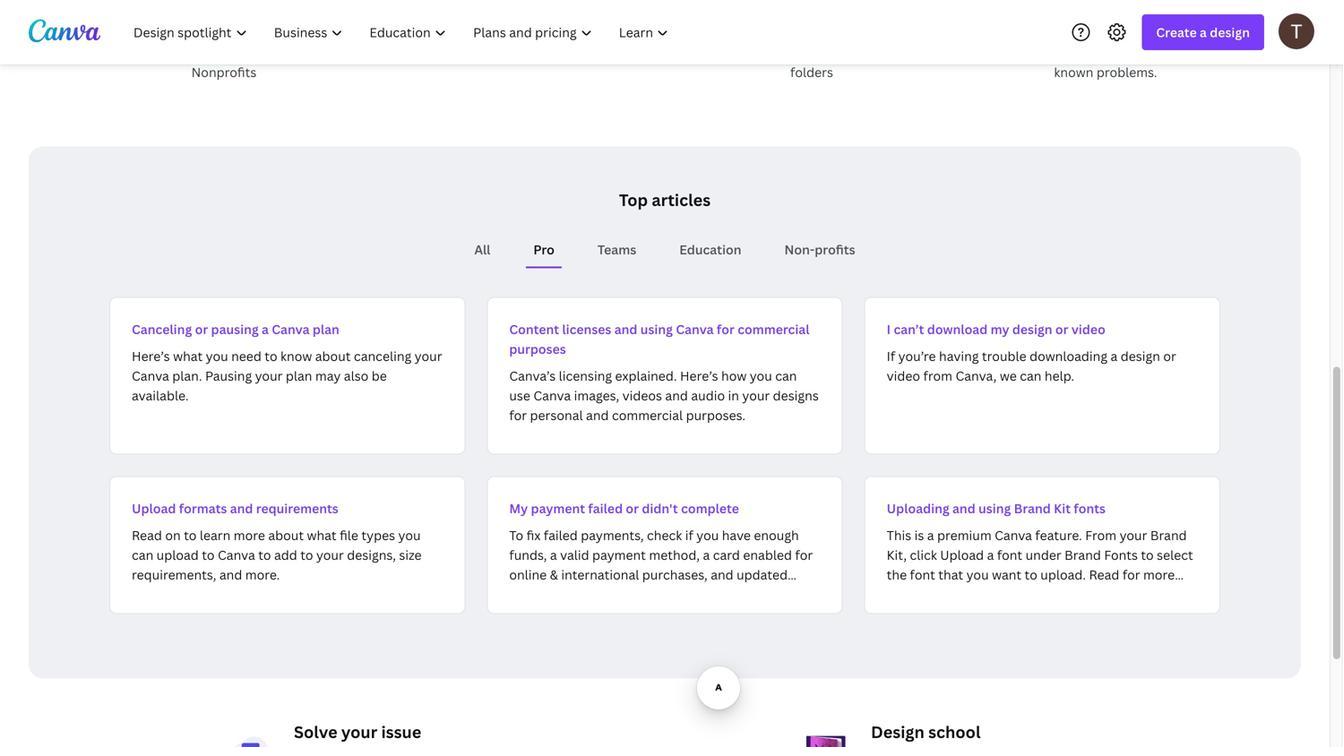 Task type: describe. For each thing, give the bounding box(es) containing it.
didn't
[[642, 500, 678, 517]]

create a design button
[[1142, 14, 1265, 50]]

card
[[713, 547, 740, 564]]

for inside 'to fix failed payments, check if you have enough funds, a valid payment method, a card enabled for online & international purchases, and updated billing details to settle failed payments.'
[[796, 547, 813, 564]]

includes canva pro, canva for teams, canva for education, and canva for nonprofits link
[[88, 0, 360, 96]]

videos,
[[827, 24, 870, 41]]

learn
[[200, 527, 231, 544]]

purchases,
[[643, 567, 708, 584]]

canva's
[[509, 368, 556, 385]]

most
[[1106, 44, 1137, 61]]

images, inside includes images, videos, text, websites, managing designs and folders
[[779, 24, 824, 41]]

content
[[509, 321, 559, 338]]

you inside read on to learn more about what file types you can upload to canva to add to your designs, size requirements, and more.
[[398, 527, 421, 544]]

design inside if you're having trouble downloading a design or video from canva, we can help.
[[1121, 348, 1161, 365]]

for inside content licenses and using canva for commercial purposes
[[717, 321, 735, 338]]

more inside this is a premium canva feature. from your brand kit, click upload a font under brand fonts to select the font that you want to upload. read for more details.
[[1144, 567, 1175, 584]]

we
[[1000, 368, 1017, 385]]

this
[[887, 527, 912, 544]]

video inside if you're having trouble downloading a design or video from canva, we can help.
[[887, 368, 921, 385]]

teams,
[[295, 24, 337, 41]]

may
[[315, 368, 341, 385]]

that
[[939, 567, 964, 584]]

0 horizontal spatial brand
[[1014, 500, 1051, 517]]

includes for canva
[[112, 24, 163, 41]]

upload.
[[1041, 567, 1087, 584]]

0 horizontal spatial payment
[[531, 500, 585, 517]]

to down learn
[[202, 547, 215, 564]]

read inside read on to learn more about what file types you can upload to canva to add to your designs, size requirements, and more.
[[132, 527, 162, 544]]

all button
[[467, 233, 498, 267]]

non-profits button
[[778, 233, 863, 267]]

formats
[[179, 500, 227, 517]]

about inside here's what you need to know about canceling your canva plan. pausing your plan may also be available.
[[315, 348, 351, 365]]

my
[[991, 321, 1010, 338]]

or inside if you're having trouble downloading a design or video from canva, we can help.
[[1164, 348, 1177, 365]]

education button
[[673, 233, 749, 267]]

canva inside this is a premium canva feature. from your brand kit, click upload a font under brand fonts to select the font that you want to upload. read for more details.
[[995, 527, 1033, 544]]

profits
[[815, 241, 856, 258]]

teams button
[[591, 233, 644, 267]]

from
[[924, 368, 953, 385]]

premium
[[938, 527, 992, 544]]

solve your issue image
[[229, 736, 273, 748]]

a inside dropdown button
[[1200, 24, 1208, 41]]

you inside this is a premium canva feature. from your brand kit, click upload a font under brand fonts to select the font that you want to upload. read for more details.
[[967, 567, 989, 584]]

need quick help? browse for solutions to the most commonly known problems.
[[1008, 24, 1204, 81]]

method,
[[649, 547, 700, 564]]

from
[[1086, 527, 1117, 544]]

websites,
[[716, 44, 772, 61]]

more inside read on to learn more about what file types you can upload to canva to add to your designs, size requirements, and more.
[[234, 527, 265, 544]]

solve your issue
[[294, 722, 422, 744]]

nonprofits
[[192, 64, 257, 81]]

payments,
[[581, 527, 644, 544]]

have
[[722, 527, 751, 544]]

a right is
[[928, 527, 935, 544]]

1 vertical spatial design
[[1013, 321, 1053, 338]]

uploading and using brand kit fonts
[[887, 500, 1106, 517]]

and up learn
[[230, 500, 253, 517]]

kit,
[[887, 547, 907, 564]]

a left card
[[703, 547, 710, 564]]

here's inside here's what you need to know about canceling your canva plan. pausing your plan may also be available.
[[132, 348, 170, 365]]

uploading
[[887, 500, 950, 517]]

canceling
[[354, 348, 412, 365]]

fonts
[[1074, 500, 1106, 517]]

you inside 'to fix failed payments, check if you have enough funds, a valid payment method, a card enabled for online & international purchases, and updated billing details to settle failed payments.'
[[697, 527, 719, 544]]

known
[[1055, 64, 1094, 81]]

licensing
[[559, 368, 612, 385]]

upload formats and requirements
[[132, 500, 339, 517]]

top
[[619, 189, 648, 211]]

for inside this is a premium canva feature. from your brand kit, click upload a font under brand fonts to select the font that you want to upload. read for more details.
[[1123, 567, 1141, 584]]

design school image
[[807, 736, 850, 748]]

pro button
[[527, 233, 562, 267]]

includes for images,
[[724, 24, 776, 41]]

canva right pro,
[[234, 24, 271, 41]]

your inside canva's licensing explained. here's how you can use canva images, videos and audio in your designs for personal and commercial purposes.
[[743, 387, 770, 404]]

here's inside canva's licensing explained. here's how you can use canva images, videos and audio in your designs for personal and commercial purposes.
[[680, 368, 719, 385]]

help.
[[1045, 368, 1075, 385]]

and inside includes images, videos, text, websites, managing designs and folders
[[886, 44, 908, 61]]

2 horizontal spatial failed
[[647, 586, 681, 603]]

read on to learn more about what file types you can upload to canva to add to your designs, size requirements, and more.
[[132, 527, 422, 584]]

to right on
[[184, 527, 197, 544]]

need
[[1020, 24, 1052, 41]]

your right canceling
[[415, 348, 442, 365]]

what inside read on to learn more about what file types you can upload to canva to add to your designs, size requirements, and more.
[[307, 527, 337, 544]]

if you're having trouble downloading a design or video from canva, we can help.
[[887, 348, 1177, 385]]

canva left education, at the top of the page
[[117, 44, 155, 61]]

kit
[[1054, 500, 1071, 517]]

1 horizontal spatial font
[[998, 547, 1023, 564]]

your inside this is a premium canva feature. from your brand kit, click upload a font under brand fonts to select the font that you want to upload. read for more details.
[[1120, 527, 1148, 544]]

videos
[[623, 387, 662, 404]]

create
[[1157, 24, 1197, 41]]

top articles
[[619, 189, 711, 211]]

includes canva pro, canva for teams, canva for education, and canva for nonprofits
[[112, 24, 337, 81]]

pro,
[[207, 24, 231, 41]]

this is a premium canva feature. from your brand kit, click upload a font under brand fonts to select the font that you want to upload. read for more details.
[[887, 527, 1194, 603]]

purposes.
[[686, 407, 746, 424]]

requirements,
[[132, 567, 216, 584]]

you inside here's what you need to know about canceling your canva plan. pausing your plan may also be available.
[[206, 348, 228, 365]]

plan.
[[172, 368, 202, 385]]

the inside need quick help? browse for solutions to the most commonly known problems.
[[1083, 44, 1103, 61]]

solve
[[294, 722, 338, 744]]

0 vertical spatial video
[[1072, 321, 1106, 338]]

to up more.
[[258, 547, 271, 564]]

valid
[[560, 547, 590, 564]]

also
[[344, 368, 369, 385]]

for inside need quick help? browse for solutions to the most commonly known problems.
[[1175, 24, 1192, 41]]

for left teams,
[[274, 24, 292, 41]]

settle
[[609, 586, 644, 603]]

read inside this is a premium canva feature. from your brand kit, click upload a font under brand fonts to select the font that you want to upload. read for more details.
[[1090, 567, 1120, 584]]

for inside canva's licensing explained. here's how you can use canva images, videos and audio in your designs for personal and commercial purposes.
[[509, 407, 527, 424]]

canva up the know
[[272, 321, 310, 338]]

payment inside 'to fix failed payments, check if you have enough funds, a valid payment method, a card enabled for online & international purchases, and updated billing details to settle failed payments.'
[[593, 547, 646, 564]]

designs inside canva's licensing explained. here's how you can use canva images, videos and audio in your designs for personal and commercial purposes.
[[773, 387, 819, 404]]

education
[[680, 241, 742, 258]]

canva inside canva's licensing explained. here's how you can use canva images, videos and audio in your designs for personal and commercial purposes.
[[534, 387, 571, 404]]

terry turtle image
[[1279, 13, 1315, 49]]

school
[[929, 722, 981, 744]]

1 vertical spatial using
[[979, 500, 1011, 517]]

know
[[281, 348, 312, 365]]

canva inside here's what you need to know about canceling your canva plan. pausing your plan may also be available.
[[132, 368, 169, 385]]

to right add
[[301, 547, 313, 564]]

available.
[[132, 387, 189, 404]]

details
[[549, 586, 590, 603]]

managing
[[775, 44, 834, 61]]

content licenses and using canva for commercial purposes
[[509, 321, 810, 358]]

upload inside this is a premium canva feature. from your brand kit, click upload a font under brand fonts to select the font that you want to upload. read for more details.
[[941, 547, 984, 564]]

what inside here's what you need to know about canceling your canva plan. pausing your plan may also be available.
[[173, 348, 203, 365]]

need
[[231, 348, 262, 365]]

2 horizontal spatial brand
[[1151, 527, 1188, 544]]

download
[[928, 321, 988, 338]]

plan inside here's what you need to know about canceling your canva plan. pausing your plan may also be available.
[[286, 368, 312, 385]]

if
[[686, 527, 694, 544]]

and inside content licenses and using canva for commercial purposes
[[615, 321, 638, 338]]

canceling
[[132, 321, 192, 338]]

having
[[940, 348, 979, 365]]

funds,
[[509, 547, 547, 564]]

requirements
[[256, 500, 339, 517]]

downloading
[[1030, 348, 1108, 365]]

teams
[[598, 241, 637, 258]]

images, inside canva's licensing explained. here's how you can use canva images, videos and audio in your designs for personal and commercial purposes.
[[574, 387, 620, 404]]

all
[[475, 241, 491, 258]]



Task type: locate. For each thing, give the bounding box(es) containing it.
design right downloading
[[1121, 348, 1161, 365]]

design right the my
[[1013, 321, 1053, 338]]

and left more.
[[219, 567, 242, 584]]

2 vertical spatial failed
[[647, 586, 681, 603]]

0 horizontal spatial images,
[[574, 387, 620, 404]]

your
[[415, 348, 442, 365], [255, 368, 283, 385], [743, 387, 770, 404], [1120, 527, 1148, 544], [316, 547, 344, 564], [341, 722, 378, 744]]

0 vertical spatial failed
[[588, 500, 623, 517]]

here's down canceling
[[132, 348, 170, 365]]

images, up managing
[[779, 24, 824, 41]]

using
[[641, 321, 673, 338], [979, 500, 1011, 517]]

1 vertical spatial read
[[1090, 567, 1120, 584]]

payment up fix
[[531, 500, 585, 517]]

0 vertical spatial read
[[132, 527, 162, 544]]

upload
[[132, 500, 176, 517], [941, 547, 984, 564]]

1 vertical spatial font
[[910, 567, 936, 584]]

&
[[550, 567, 558, 584]]

read left on
[[132, 527, 162, 544]]

for down the fonts
[[1123, 567, 1141, 584]]

the inside this is a premium canva feature. from your brand kit, click upload a font under brand fonts to select the font that you want to upload. read for more details.
[[887, 567, 907, 584]]

0 vertical spatial using
[[641, 321, 673, 338]]

online
[[509, 567, 547, 584]]

on
[[165, 527, 181, 544]]

1 horizontal spatial video
[[1072, 321, 1106, 338]]

1 vertical spatial here's
[[680, 368, 719, 385]]

1 vertical spatial the
[[887, 567, 907, 584]]

0 vertical spatial brand
[[1014, 500, 1051, 517]]

you right that
[[967, 567, 989, 584]]

canva's licensing explained. here's how you can use canva images, videos and audio in your designs for personal and commercial purposes.
[[509, 368, 819, 424]]

your inside read on to learn more about what file types you can upload to canva to add to your designs, size requirements, and more.
[[316, 547, 344, 564]]

1 vertical spatial payment
[[593, 547, 646, 564]]

0 horizontal spatial using
[[641, 321, 673, 338]]

non-profits
[[785, 241, 856, 258]]

canva,
[[956, 368, 997, 385]]

1 horizontal spatial read
[[1090, 567, 1120, 584]]

here's up the audio
[[680, 368, 719, 385]]

canva down uploading and using brand kit fonts
[[995, 527, 1033, 544]]

here's what you need to know about canceling your canva plan. pausing your plan may also be available.
[[132, 348, 442, 404]]

1 horizontal spatial upload
[[941, 547, 984, 564]]

and inside read on to learn more about what file types you can upload to canva to add to your designs, size requirements, and more.
[[219, 567, 242, 584]]

0 vertical spatial images,
[[779, 24, 824, 41]]

plan down the know
[[286, 368, 312, 385]]

can inside canva's licensing explained. here's how you can use canva images, videos and audio in your designs for personal and commercial purposes.
[[776, 368, 797, 385]]

2 includes from the left
[[724, 24, 776, 41]]

canva up education, at the top of the page
[[166, 24, 204, 41]]

0 horizontal spatial upload
[[132, 500, 176, 517]]

0 vertical spatial about
[[315, 348, 351, 365]]

want
[[992, 567, 1022, 584]]

a up &
[[550, 547, 557, 564]]

1 horizontal spatial the
[[1083, 44, 1103, 61]]

can inside read on to learn more about what file types you can upload to canva to add to your designs, size requirements, and more.
[[132, 547, 154, 564]]

2 vertical spatial brand
[[1065, 547, 1102, 564]]

1 horizontal spatial payment
[[593, 547, 646, 564]]

add
[[274, 547, 297, 564]]

your up the fonts
[[1120, 527, 1148, 544]]

0 vertical spatial plan
[[313, 321, 340, 338]]

fix
[[527, 527, 541, 544]]

design inside dropdown button
[[1211, 24, 1251, 41]]

if
[[887, 348, 896, 365]]

under
[[1026, 547, 1062, 564]]

payment down payments,
[[593, 547, 646, 564]]

can left upload
[[132, 547, 154, 564]]

0 vertical spatial the
[[1083, 44, 1103, 61]]

0 vertical spatial design
[[1211, 24, 1251, 41]]

about up add
[[268, 527, 304, 544]]

includes inside includes canva pro, canva for teams, canva for education, and canva for nonprofits
[[112, 24, 163, 41]]

1 vertical spatial images,
[[574, 387, 620, 404]]

you right if on the bottom right of the page
[[697, 527, 719, 544]]

purposes
[[509, 341, 566, 358]]

be
[[372, 368, 387, 385]]

1 horizontal spatial design
[[1121, 348, 1161, 365]]

top level navigation element
[[122, 14, 684, 50]]

brand down from
[[1065, 547, 1102, 564]]

using up explained.
[[641, 321, 673, 338]]

failed up payments,
[[588, 500, 623, 517]]

canva down teams,
[[272, 44, 310, 61]]

failed
[[588, 500, 623, 517], [544, 527, 578, 544], [647, 586, 681, 603]]

and down text,
[[886, 44, 908, 61]]

1 horizontal spatial commercial
[[738, 321, 810, 338]]

includes inside includes images, videos, text, websites, managing designs and folders
[[724, 24, 776, 41]]

and up nonprofits
[[247, 44, 269, 61]]

more
[[234, 527, 265, 544], [1144, 567, 1175, 584]]

2 vertical spatial design
[[1121, 348, 1161, 365]]

0 horizontal spatial can
[[132, 547, 154, 564]]

a inside if you're having trouble downloading a design or video from canva, we can help.
[[1111, 348, 1118, 365]]

your right 'in'
[[743, 387, 770, 404]]

1 horizontal spatial designs
[[837, 44, 883, 61]]

for down enough
[[796, 547, 813, 564]]

0 horizontal spatial read
[[132, 527, 162, 544]]

education,
[[179, 44, 243, 61]]

designs inside includes images, videos, text, websites, managing designs and folders
[[837, 44, 883, 61]]

1 vertical spatial plan
[[286, 368, 312, 385]]

you inside canva's licensing explained. here's how you can use canva images, videos and audio in your designs for personal and commercial purposes.
[[750, 368, 773, 385]]

1 vertical spatial more
[[1144, 567, 1175, 584]]

canva up explained.
[[676, 321, 714, 338]]

brand left kit
[[1014, 500, 1051, 517]]

includes left pro,
[[112, 24, 163, 41]]

select
[[1157, 547, 1194, 564]]

and inside 'to fix failed payments, check if you have enough funds, a valid payment method, a card enabled for online & international purchases, and updated billing details to settle failed payments.'
[[711, 567, 734, 584]]

designs
[[837, 44, 883, 61], [773, 387, 819, 404]]

2 horizontal spatial design
[[1211, 24, 1251, 41]]

need quick help? browse for solutions to the most commonly known problems. link
[[970, 0, 1243, 96]]

0 horizontal spatial about
[[268, 527, 304, 544]]

your down file at the left bottom of page
[[316, 547, 344, 564]]

1 vertical spatial brand
[[1151, 527, 1188, 544]]

and right personal
[[586, 407, 609, 424]]

and down card
[[711, 567, 734, 584]]

my payment failed or didn't complete
[[509, 500, 740, 517]]

0 horizontal spatial the
[[887, 567, 907, 584]]

canva inside content licenses and using canva for commercial purposes
[[676, 321, 714, 338]]

designs down the videos,
[[837, 44, 883, 61]]

and left the audio
[[666, 387, 688, 404]]

and
[[247, 44, 269, 61], [886, 44, 908, 61], [615, 321, 638, 338], [666, 387, 688, 404], [586, 407, 609, 424], [230, 500, 253, 517], [953, 500, 976, 517], [219, 567, 242, 584], [711, 567, 734, 584]]

read down the fonts
[[1090, 567, 1120, 584]]

upload down premium
[[941, 547, 984, 564]]

updated
[[737, 567, 788, 584]]

0 horizontal spatial what
[[173, 348, 203, 365]]

design school
[[871, 722, 981, 744]]

0 vertical spatial more
[[234, 527, 265, 544]]

you
[[206, 348, 228, 365], [750, 368, 773, 385], [398, 527, 421, 544], [697, 527, 719, 544], [967, 567, 989, 584]]

1 includes from the left
[[112, 24, 163, 41]]

0 vertical spatial what
[[173, 348, 203, 365]]

0 vertical spatial designs
[[837, 44, 883, 61]]

design
[[1211, 24, 1251, 41], [1013, 321, 1053, 338], [1121, 348, 1161, 365]]

video up downloading
[[1072, 321, 1106, 338]]

includes
[[112, 24, 163, 41], [724, 24, 776, 41]]

enough
[[754, 527, 799, 544]]

to
[[509, 527, 524, 544]]

0 vertical spatial payment
[[531, 500, 585, 517]]

and inside includes canva pro, canva for teams, canva for education, and canva for nonprofits
[[247, 44, 269, 61]]

1 vertical spatial about
[[268, 527, 304, 544]]

1 vertical spatial designs
[[773, 387, 819, 404]]

details.
[[887, 586, 931, 603]]

to down international
[[593, 586, 606, 603]]

size
[[399, 547, 422, 564]]

explained.
[[615, 368, 677, 385]]

to inside 'to fix failed payments, check if you have enough funds, a valid payment method, a card enabled for online & international purchases, and updated billing details to settle failed payments.'
[[593, 586, 606, 603]]

0 horizontal spatial more
[[234, 527, 265, 544]]

commonly
[[1140, 44, 1204, 61]]

0 vertical spatial here's
[[132, 348, 170, 365]]

failed down purchases,
[[647, 586, 681, 603]]

commercial down videos
[[612, 407, 683, 424]]

upload up on
[[132, 500, 176, 517]]

1 horizontal spatial images,
[[779, 24, 824, 41]]

failed for payment
[[588, 500, 623, 517]]

to down under
[[1025, 567, 1038, 584]]

check
[[647, 527, 682, 544]]

using up premium
[[979, 500, 1011, 517]]

for down teams,
[[313, 44, 331, 61]]

0 horizontal spatial design
[[1013, 321, 1053, 338]]

1 horizontal spatial can
[[776, 368, 797, 385]]

for down use
[[509, 407, 527, 424]]

can inside if you're having trouble downloading a design or video from canva, we can help.
[[1020, 368, 1042, 385]]

font up "want"
[[998, 547, 1023, 564]]

0 horizontal spatial font
[[910, 567, 936, 584]]

your left issue
[[341, 722, 378, 744]]

commercial inside canva's licensing explained. here's how you can use canva images, videos and audio in your designs for personal and commercial purposes.
[[612, 407, 683, 424]]

folders
[[791, 64, 834, 81]]

more down select
[[1144, 567, 1175, 584]]

can
[[776, 368, 797, 385], [1020, 368, 1042, 385], [132, 547, 154, 564]]

and right licenses
[[615, 321, 638, 338]]

brand up select
[[1151, 527, 1188, 544]]

use
[[509, 387, 531, 404]]

payment
[[531, 500, 585, 517], [593, 547, 646, 564]]

solutions
[[1008, 44, 1064, 61]]

about up may
[[315, 348, 351, 365]]

font down the click
[[910, 567, 936, 584]]

1 horizontal spatial here's
[[680, 368, 719, 385]]

the down kit,
[[887, 567, 907, 584]]

commercial
[[738, 321, 810, 338], [612, 407, 683, 424]]

and up premium
[[953, 500, 976, 517]]

canva up available.
[[132, 368, 169, 385]]

can right we
[[1020, 368, 1042, 385]]

a right pausing
[[262, 321, 269, 338]]

for up the commonly
[[1175, 24, 1192, 41]]

using inside content licenses and using canva for commercial purposes
[[641, 321, 673, 338]]

includes up websites,
[[724, 24, 776, 41]]

0 horizontal spatial failed
[[544, 527, 578, 544]]

you up the pausing
[[206, 348, 228, 365]]

what
[[173, 348, 203, 365], [307, 527, 337, 544]]

to fix failed payments, check if you have enough funds, a valid payment method, a card enabled for online & international purchases, and updated billing details to settle failed payments.
[[509, 527, 813, 603]]

1 horizontal spatial about
[[315, 348, 351, 365]]

1 vertical spatial failed
[[544, 527, 578, 544]]

commercial up 'how'
[[738, 321, 810, 338]]

your down need
[[255, 368, 283, 385]]

about
[[315, 348, 351, 365], [268, 527, 304, 544]]

font
[[998, 547, 1023, 564], [910, 567, 936, 584]]

1 horizontal spatial failed
[[588, 500, 623, 517]]

more.
[[245, 567, 280, 584]]

1 horizontal spatial includes
[[724, 24, 776, 41]]

designs right 'in'
[[773, 387, 819, 404]]

a right downloading
[[1111, 348, 1118, 365]]

pausing
[[205, 368, 252, 385]]

file
[[340, 527, 359, 544]]

pausing
[[211, 321, 259, 338]]

failed up valid
[[544, 527, 578, 544]]

to inside need quick help? browse for solutions to the most commonly known problems.
[[1067, 44, 1080, 61]]

0 vertical spatial font
[[998, 547, 1023, 564]]

includes images, videos, text, websites, managing designs and folders
[[716, 24, 908, 81]]

i can't download my design or video
[[887, 321, 1106, 338]]

designs,
[[347, 547, 396, 564]]

what left file at the left bottom of page
[[307, 527, 337, 544]]

0 vertical spatial upload
[[132, 500, 176, 517]]

more down the upload formats and requirements
[[234, 527, 265, 544]]

0 horizontal spatial commercial
[[612, 407, 683, 424]]

0 horizontal spatial includes
[[112, 24, 163, 41]]

for left education, at the top of the page
[[158, 44, 176, 61]]

commercial inside content licenses and using canva for commercial purposes
[[738, 321, 810, 338]]

to right the fonts
[[1142, 547, 1154, 564]]

1 horizontal spatial using
[[979, 500, 1011, 517]]

enabled
[[743, 547, 792, 564]]

0 vertical spatial commercial
[[738, 321, 810, 338]]

1 vertical spatial what
[[307, 527, 337, 544]]

a up "want"
[[988, 547, 995, 564]]

to inside here's what you need to know about canceling your canva plan. pausing your plan may also be available.
[[265, 348, 278, 365]]

you up size
[[398, 527, 421, 544]]

1 horizontal spatial brand
[[1065, 547, 1102, 564]]

0 horizontal spatial designs
[[773, 387, 819, 404]]

design right create
[[1211, 24, 1251, 41]]

pro
[[534, 241, 555, 258]]

1 vertical spatial commercial
[[612, 407, 683, 424]]

to right need
[[265, 348, 278, 365]]

canva inside read on to learn more about what file types you can upload to canva to add to your designs, size requirements, and more.
[[218, 547, 255, 564]]

can't
[[894, 321, 925, 338]]

canva down learn
[[218, 547, 255, 564]]

to up known
[[1067, 44, 1080, 61]]

what up plan.
[[173, 348, 203, 365]]

complete
[[681, 500, 740, 517]]

click
[[910, 547, 938, 564]]

1 horizontal spatial what
[[307, 527, 337, 544]]

1 vertical spatial video
[[887, 368, 921, 385]]

plan up may
[[313, 321, 340, 338]]

video down if
[[887, 368, 921, 385]]

non-
[[785, 241, 815, 258]]

canva up personal
[[534, 387, 571, 404]]

a right create
[[1200, 24, 1208, 41]]

can right 'how'
[[776, 368, 797, 385]]

canceling or pausing a canva plan
[[132, 321, 340, 338]]

failed for fix
[[544, 527, 578, 544]]

quick
[[1055, 24, 1088, 41]]

for up 'how'
[[717, 321, 735, 338]]

plan
[[313, 321, 340, 338], [286, 368, 312, 385]]

the down help?
[[1083, 44, 1103, 61]]

video
[[1072, 321, 1106, 338], [887, 368, 921, 385]]

about inside read on to learn more about what file types you can upload to canva to add to your designs, size requirements, and more.
[[268, 527, 304, 544]]

you're
[[899, 348, 936, 365]]

images, down licensing
[[574, 387, 620, 404]]

1 vertical spatial upload
[[941, 547, 984, 564]]

you right 'how'
[[750, 368, 773, 385]]

1 horizontal spatial more
[[1144, 567, 1175, 584]]

0 horizontal spatial here's
[[132, 348, 170, 365]]

0 horizontal spatial video
[[887, 368, 921, 385]]

here's
[[132, 348, 170, 365], [680, 368, 719, 385]]

2 horizontal spatial can
[[1020, 368, 1042, 385]]



Task type: vqa. For each thing, say whether or not it's contained in the screenshot.
VIDEO
yes



